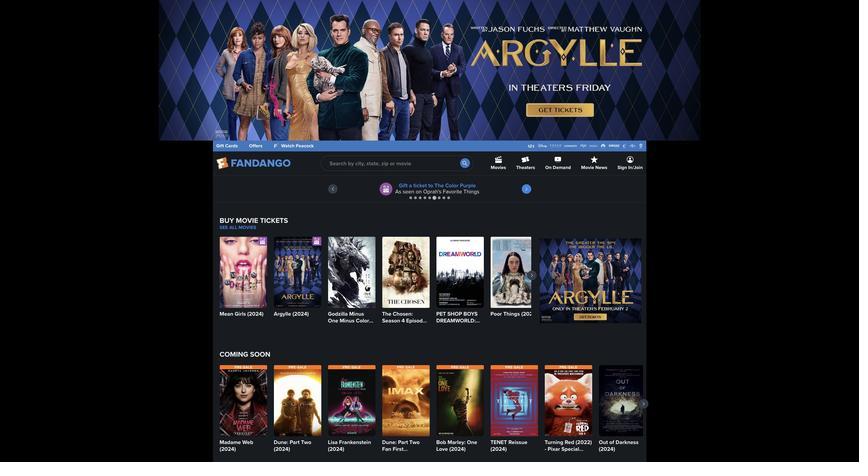 Task type: describe. For each thing, give the bounding box(es) containing it.
buy
[[220, 215, 234, 226]]

region containing madame web (2024)
[[220, 365, 649, 460]]

dune: part two (2024)
[[274, 438, 311, 453]]

offers link
[[249, 142, 263, 149]]

tenet reissue (2024) link
[[491, 365, 538, 453]]

news
[[596, 164, 608, 171]]

color inside godzilla minus one minus color (2024)
[[356, 317, 369, 325]]

darkness
[[616, 438, 639, 446]]

in/join
[[629, 164, 643, 171]]

one for bob marley: one love (2024)
[[467, 438, 477, 446]]

on demand
[[545, 164, 571, 171]]

the chosen: season 4 episodes 1-3 poster image
[[382, 237, 430, 308]]

dune: part two (2024) link
[[274, 365, 321, 453]]

(2023)
[[521, 310, 538, 318]]

mean girls (2024) link
[[220, 237, 267, 318]]

lisa frankenstein (2024) link
[[328, 365, 376, 453]]

lisa frankenstein (2024)
[[328, 438, 371, 453]]

premieres
[[382, 452, 407, 460]]

dune: for fan
[[382, 438, 397, 446]]

of
[[610, 438, 614, 446]]

0 vertical spatial advertisement element
[[265, 53, 594, 137]]

gift for a
[[399, 182, 408, 189]]

bob marley: one love (2024) poster image
[[436, 365, 484, 436]]

purple
[[460, 182, 476, 189]]

cards
[[225, 142, 238, 149]]

godzilla minus one minus color (2024) link
[[328, 237, 376, 331]]

gift box white image for mean girls (2024)
[[258, 237, 267, 246]]

tickets
[[260, 215, 288, 226]]

movies link
[[491, 151, 506, 175]]

the inside the chosen: season 4 episodes 1-3
[[382, 310, 392, 318]]

gift a ticket to the color purple as seen on oprah's favorite things
[[395, 182, 480, 196]]

things inside gift a ticket to the color purple as seen on oprah's favorite things
[[464, 188, 480, 196]]

lisa
[[328, 438, 338, 446]]

mean
[[220, 310, 233, 318]]

(2024) inside lisa frankenstein (2024)
[[328, 445, 344, 453]]

buy movie tickets see all movies
[[220, 215, 288, 231]]

movie inside buy movie tickets see all movies
[[236, 215, 258, 226]]

on
[[416, 188, 422, 196]]

seen
[[403, 188, 415, 196]]

argylle (2024) poster image
[[274, 237, 321, 308]]

1-
[[382, 324, 386, 331]]

gift cards link
[[216, 142, 238, 149]]

see all movies link
[[220, 224, 256, 231]]

pet shop boys dreamworld: the greatest hits live at the royal arena copenhagen (2024) poster image
[[436, 237, 484, 308]]

episodes
[[406, 317, 428, 325]]

madame web (2024) link
[[220, 365, 267, 453]]

one for godzilla minus one minus color (2024)
[[328, 317, 338, 325]]

love
[[436, 445, 448, 453]]

argylle (2024) link
[[274, 237, 321, 318]]

demand
[[553, 164, 571, 171]]

theaters
[[516, 164, 535, 171]]

fan
[[382, 445, 391, 453]]

argylle
[[274, 310, 291, 318]]

gift cards
[[216, 142, 238, 149]]

bob marley: one love (2024)
[[436, 438, 477, 453]]

region containing mean girls (2024)
[[220, 237, 538, 331]]

season
[[382, 317, 400, 325]]

dune: part two fan first premieres in imax poster image
[[382, 365, 430, 436]]

part for (2024)
[[290, 438, 300, 446]]

gift box white image for argylle (2024)
[[313, 237, 321, 246]]

coming
[[220, 349, 248, 360]]

godzilla
[[328, 310, 348, 318]]

color inside gift a ticket to the color purple as seen on oprah's favorite things
[[445, 182, 459, 189]]

all
[[229, 224, 237, 231]]

to
[[428, 182, 433, 189]]

favorite
[[443, 188, 462, 196]]

soon
[[250, 349, 270, 360]]

1 horizontal spatial movies
[[491, 164, 506, 171]]

3
[[386, 324, 389, 331]]

dune: part two (2024) poster image
[[274, 365, 321, 436]]

gift for cards
[[216, 142, 224, 149]]

(2024) inside dune: part two (2024)
[[274, 445, 290, 453]]

lisa frankenstein (2024) poster image
[[328, 365, 376, 436]]



Task type: locate. For each thing, give the bounding box(es) containing it.
out of darkness (2024)
[[599, 438, 639, 453]]

see
[[220, 224, 228, 231]]

sign in/join link
[[618, 151, 643, 175]]

movie news link
[[581, 151, 608, 175]]

two inside dune: part two fan first premieres in imax
[[410, 438, 420, 446]]

1 vertical spatial advertisement element
[[540, 239, 641, 323]]

godzilla minus one minus color (2024) poster image
[[328, 237, 376, 308]]

one
[[328, 317, 338, 325], [467, 438, 477, 446]]

theaters link
[[516, 151, 535, 175]]

ticket
[[414, 182, 427, 189]]

dune: part two fan first premieres in imax
[[382, 438, 428, 460]]

as
[[395, 188, 402, 196]]

movies
[[491, 164, 506, 171], [239, 224, 256, 231]]

sign
[[618, 164, 627, 171]]

0 vertical spatial the
[[435, 182, 444, 189]]

0 horizontal spatial two
[[301, 438, 311, 446]]

girls
[[235, 310, 246, 318]]

turning red (2022) - pixar special theatrical engagement poster image
[[545, 365, 592, 436]]

(2024) inside tenet reissue (2024)
[[491, 445, 507, 453]]

things right poor
[[504, 310, 520, 318]]

frankenstein
[[339, 438, 371, 446]]

1 vertical spatial movie
[[236, 215, 258, 226]]

one inside godzilla minus one minus color (2024)
[[328, 317, 338, 325]]

0 horizontal spatial dune:
[[274, 438, 288, 446]]

color left purple
[[445, 182, 459, 189]]

2 two from the left
[[410, 438, 420, 446]]

marley:
[[448, 438, 466, 446]]

madame web (2024)
[[220, 438, 253, 453]]

1 horizontal spatial things
[[504, 310, 520, 318]]

part inside dune: part two fan first premieres in imax
[[398, 438, 408, 446]]

out of darkness (2024) poster image
[[599, 365, 647, 436]]

0 vertical spatial region
[[213, 175, 647, 203]]

1 vertical spatial one
[[467, 438, 477, 446]]

(2024) inside madame web (2024)
[[220, 445, 236, 453]]

Search by city, state, zip or movie text field
[[321, 155, 474, 171]]

on
[[545, 164, 552, 171]]

movie
[[581, 164, 594, 171], [236, 215, 258, 226]]

1 horizontal spatial one
[[467, 438, 477, 446]]

1 horizontal spatial dune:
[[382, 438, 397, 446]]

1 horizontal spatial movie
[[581, 164, 594, 171]]

None search field
[[321, 155, 474, 171]]

madame web (2024) poster image
[[220, 365, 267, 436]]

1 horizontal spatial two
[[410, 438, 420, 446]]

reissue
[[509, 438, 528, 446]]

two inside dune: part two (2024)
[[301, 438, 311, 446]]

1 dune: from the left
[[274, 438, 288, 446]]

0 horizontal spatial color
[[356, 317, 369, 325]]

chosen:
[[393, 310, 413, 318]]

2 dune: from the left
[[382, 438, 397, 446]]

2 vertical spatial region
[[220, 365, 649, 460]]

poor things (2023) link
[[491, 237, 538, 318]]

2 gift box white image from the left
[[313, 237, 321, 246]]

1 vertical spatial the
[[382, 310, 392, 318]]

gift box white image inside argylle (2024) link
[[313, 237, 321, 246]]

the chosen: season 4 episodes 1-3
[[382, 310, 428, 331]]

poor things (2023) poster image
[[491, 237, 538, 308]]

coming soon
[[220, 349, 270, 360]]

1 horizontal spatial part
[[398, 438, 408, 446]]

movies inside buy movie tickets see all movies
[[239, 224, 256, 231]]

dune: for (2024)
[[274, 438, 288, 446]]

the up 3 in the bottom left of the page
[[382, 310, 392, 318]]

1 horizontal spatial gift box white image
[[313, 237, 321, 246]]

gift left a
[[399, 182, 408, 189]]

movies left theaters
[[491, 164, 506, 171]]

part
[[290, 438, 300, 446], [398, 438, 408, 446]]

1 horizontal spatial gift
[[399, 182, 408, 189]]

gift inside gift a ticket to the color purple as seen on oprah's favorite things
[[399, 182, 408, 189]]

1 vertical spatial movies
[[239, 224, 256, 231]]

select a slide to show tab list
[[213, 195, 647, 200]]

poor
[[491, 310, 502, 318]]

in
[[409, 452, 413, 460]]

two left lisa
[[301, 438, 311, 446]]

peacock
[[296, 142, 314, 149]]

movie left news
[[581, 164, 594, 171]]

gift box white image
[[258, 237, 267, 246], [313, 237, 321, 246]]

0 horizontal spatial gift box white image
[[258, 237, 267, 246]]

0 horizontal spatial movies
[[239, 224, 256, 231]]

mean girls (2024)
[[220, 310, 264, 318]]

0 horizontal spatial one
[[328, 317, 338, 325]]

0 vertical spatial one
[[328, 317, 338, 325]]

1 horizontal spatial color
[[445, 182, 459, 189]]

tenet
[[491, 438, 507, 446]]

movie inside movie news link
[[581, 164, 594, 171]]

poor things (2023)
[[491, 310, 538, 318]]

two for dune: part two (2024)
[[301, 438, 311, 446]]

0 vertical spatial color
[[445, 182, 459, 189]]

dune: up "premieres"
[[382, 438, 397, 446]]

a
[[409, 182, 412, 189]]

4
[[402, 317, 405, 325]]

advertisement element
[[265, 53, 594, 137], [540, 239, 641, 323]]

(2024) inside bob marley: one love (2024)
[[450, 445, 466, 453]]

1 gift box white image from the left
[[258, 237, 267, 246]]

gift left cards
[[216, 142, 224, 149]]

region
[[213, 175, 647, 203], [220, 237, 538, 331], [220, 365, 649, 460]]

1 horizontal spatial the
[[435, 182, 444, 189]]

the chosen: season 4 episodes 1-3 link
[[382, 237, 430, 331]]

tenet reissue (2024) poster image
[[491, 365, 538, 436]]

out
[[599, 438, 608, 446]]

movie news
[[581, 164, 608, 171]]

gift box white image inside mean girls (2024) link
[[258, 237, 267, 246]]

the right to on the top of the page
[[435, 182, 444, 189]]

minus
[[349, 310, 364, 318], [340, 317, 355, 325]]

movie right buy
[[236, 215, 258, 226]]

0 horizontal spatial the
[[382, 310, 392, 318]]

dune: inside dune: part two (2024)
[[274, 438, 288, 446]]

2 part from the left
[[398, 438, 408, 446]]

1 two from the left
[[301, 438, 311, 446]]

bob
[[436, 438, 446, 446]]

on demand link
[[545, 151, 571, 175]]

mean girls (2024) poster image
[[220, 237, 267, 308]]

out of darkness (2024) link
[[599, 365, 647, 453]]

watch peacock
[[280, 142, 314, 149]]

watch
[[281, 142, 295, 149]]

color left 1-
[[356, 317, 369, 325]]

dune: part two fan first premieres in imax link
[[382, 365, 430, 460]]

bob marley: one love (2024) link
[[436, 365, 484, 453]]

1 part from the left
[[290, 438, 300, 446]]

0 horizontal spatial part
[[290, 438, 300, 446]]

offer icon image
[[380, 183, 393, 195]]

imax
[[414, 452, 428, 460]]

1 vertical spatial color
[[356, 317, 369, 325]]

0 horizontal spatial things
[[464, 188, 480, 196]]

region containing gift a ticket to the color purple as seen on oprah's favorite things
[[213, 175, 647, 203]]

two up the in
[[410, 438, 420, 446]]

madame
[[220, 438, 241, 446]]

argylle (2024)
[[274, 310, 309, 318]]

0 horizontal spatial gift
[[216, 142, 224, 149]]

(2024) inside godzilla minus one minus color (2024)
[[328, 324, 344, 331]]

0 vertical spatial movie
[[581, 164, 594, 171]]

one inside bob marley: one love (2024)
[[467, 438, 477, 446]]

1 vertical spatial gift
[[399, 182, 408, 189]]

1 vertical spatial region
[[220, 237, 538, 331]]

0 vertical spatial movies
[[491, 164, 506, 171]]

(2024)
[[247, 310, 264, 318], [293, 310, 309, 318], [328, 324, 344, 331], [220, 445, 236, 453], [274, 445, 290, 453], [328, 445, 344, 453], [450, 445, 466, 453], [491, 445, 507, 453], [599, 445, 615, 453]]

color
[[445, 182, 459, 189], [356, 317, 369, 325]]

web
[[242, 438, 253, 446]]

0 vertical spatial gift
[[216, 142, 224, 149]]

oprah's
[[423, 188, 442, 196]]

watch peacock link
[[274, 142, 314, 149]]

tenet reissue (2024)
[[491, 438, 528, 453]]

sign in/join
[[618, 164, 643, 171]]

two for dune: part two fan first premieres in imax
[[410, 438, 420, 446]]

things
[[464, 188, 480, 196], [504, 310, 520, 318]]

part for fan
[[398, 438, 408, 446]]

gift
[[216, 142, 224, 149], [399, 182, 408, 189]]

dune: inside dune: part two fan first premieres in imax
[[382, 438, 397, 446]]

godzilla minus one minus color (2024)
[[328, 310, 369, 331]]

dune:
[[274, 438, 288, 446], [382, 438, 397, 446]]

part inside dune: part two (2024)
[[290, 438, 300, 446]]

0 horizontal spatial movie
[[236, 215, 258, 226]]

the inside gift a ticket to the color purple as seen on oprah's favorite things
[[435, 182, 444, 189]]

1 vertical spatial things
[[504, 310, 520, 318]]

the
[[435, 182, 444, 189], [382, 310, 392, 318]]

things right favorite
[[464, 188, 480, 196]]

two
[[301, 438, 311, 446], [410, 438, 420, 446]]

offers
[[249, 142, 263, 149]]

(2024) inside out of darkness (2024)
[[599, 445, 615, 453]]

movies right all
[[239, 224, 256, 231]]

dune: right web at the bottom of page
[[274, 438, 288, 446]]

first
[[393, 445, 404, 453]]

0 vertical spatial things
[[464, 188, 480, 196]]



